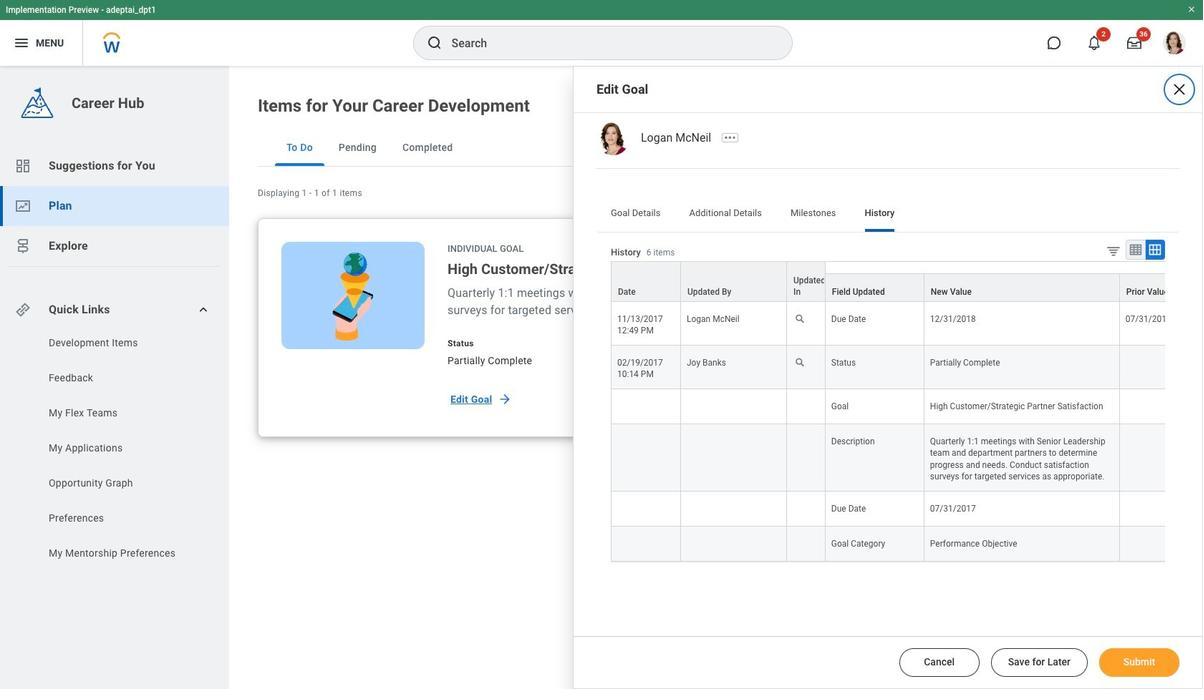 Task type: locate. For each thing, give the bounding box(es) containing it.
row
[[611, 261, 1203, 302], [611, 274, 1203, 302], [611, 302, 1203, 346], [611, 346, 1203, 390], [611, 390, 1203, 425], [611, 425, 1203, 492], [611, 492, 1203, 527], [611, 527, 1203, 562]]

select to filter grid data image
[[1106, 244, 1122, 259]]

arrow right image
[[498, 392, 512, 407]]

logan mcneil element right employee's photo (logan mcneil)
[[641, 131, 720, 145]]

3 row from the top
[[611, 302, 1203, 346]]

banner
[[0, 0, 1203, 66]]

0 vertical spatial list
[[0, 146, 229, 266]]

1 vertical spatial logan mcneil element
[[687, 312, 740, 324]]

dialog
[[573, 66, 1203, 690]]

toolbar
[[1095, 240, 1165, 261]]

logan mcneil element
[[641, 131, 720, 145], [687, 312, 740, 324]]

action bar region
[[876, 637, 1202, 678]]

logan mcneil element up joy banks element
[[687, 312, 740, 324]]

5 row from the top
[[611, 390, 1203, 425]]

6 row from the top
[[611, 425, 1203, 492]]

list
[[0, 146, 229, 266], [0, 336, 229, 564]]

1 vertical spatial list
[[0, 336, 229, 564]]

cell
[[1120, 346, 1203, 390], [611, 390, 681, 425], [681, 390, 787, 425], [787, 390, 826, 425], [1120, 390, 1203, 425], [611, 425, 681, 492], [681, 425, 787, 492], [787, 425, 826, 492], [1120, 425, 1203, 492], [611, 492, 681, 527], [681, 492, 787, 527], [787, 492, 826, 527], [1120, 492, 1203, 527], [611, 527, 681, 562], [681, 527, 787, 562], [787, 527, 826, 562], [1120, 527, 1203, 562]]

tab list
[[258, 129, 1175, 167], [597, 198, 1180, 232]]

expand table image
[[1148, 243, 1162, 257]]

close environment banner image
[[1187, 5, 1196, 14]]

logan mcneil element inside row
[[687, 312, 740, 324]]



Task type: describe. For each thing, give the bounding box(es) containing it.
joy banks element
[[687, 355, 726, 368]]

inbox large image
[[1127, 36, 1142, 50]]

x image
[[1171, 81, 1188, 98]]

1 row from the top
[[611, 261, 1203, 302]]

notifications large image
[[1087, 36, 1101, 50]]

performance objective element
[[930, 536, 1017, 549]]

search image
[[426, 34, 443, 52]]

8 row from the top
[[611, 527, 1203, 562]]

2 row from the top
[[611, 274, 1203, 302]]

7 row from the top
[[611, 492, 1203, 527]]

employee's photo (logan mcneil) image
[[597, 122, 630, 155]]

profile logan mcneil element
[[1154, 27, 1195, 59]]

0 vertical spatial logan mcneil element
[[641, 131, 720, 145]]

onboarding home image
[[14, 198, 32, 215]]

4 row from the top
[[611, 346, 1203, 390]]

2 list from the top
[[0, 336, 229, 564]]

timeline milestone image
[[14, 238, 32, 255]]

dashboard image
[[14, 158, 32, 175]]

table image
[[1129, 243, 1143, 257]]

0 vertical spatial tab list
[[258, 129, 1175, 167]]

1 vertical spatial tab list
[[597, 198, 1180, 232]]

1 list from the top
[[0, 146, 229, 266]]



Task type: vqa. For each thing, say whether or not it's contained in the screenshot.
the bottom LOGAN MCNEIL element
yes



